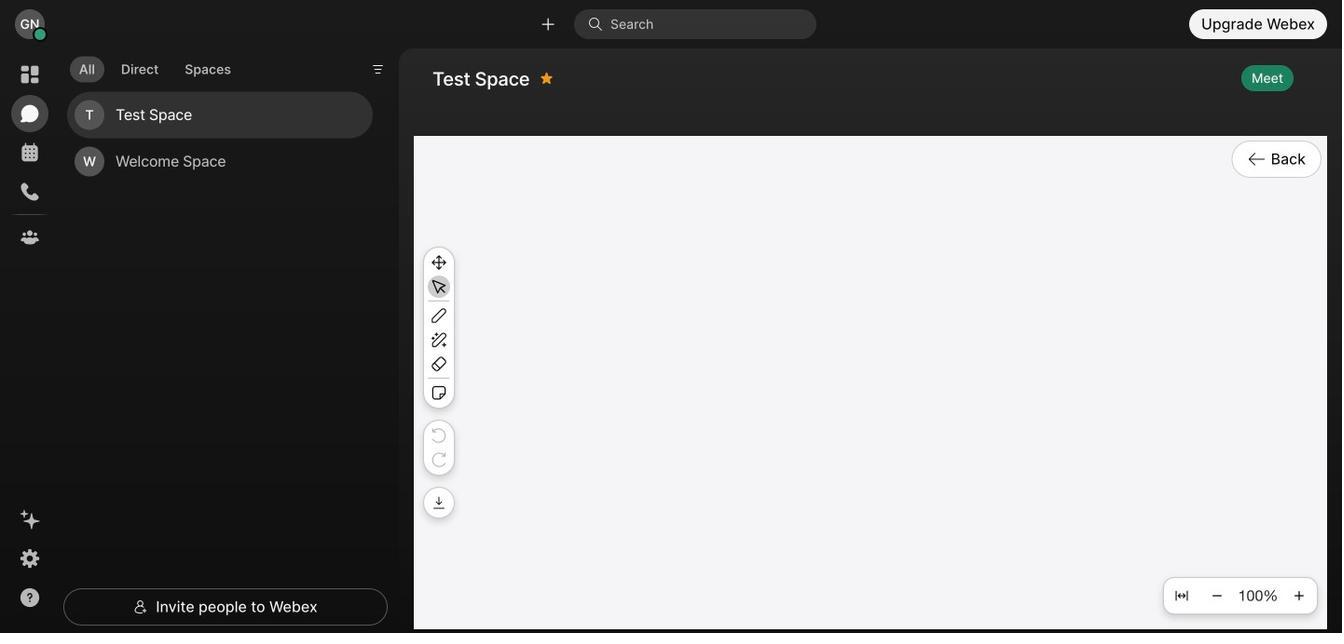 Task type: vqa. For each thing, say whether or not it's contained in the screenshot.
NAVIGATION
yes



Task type: locate. For each thing, give the bounding box(es) containing it.
navigation
[[0, 48, 60, 634]]

tab list
[[65, 45, 245, 88]]

webex tab list
[[11, 56, 48, 256]]

welcome space list item
[[67, 139, 373, 185]]

test space list item
[[67, 92, 373, 139]]



